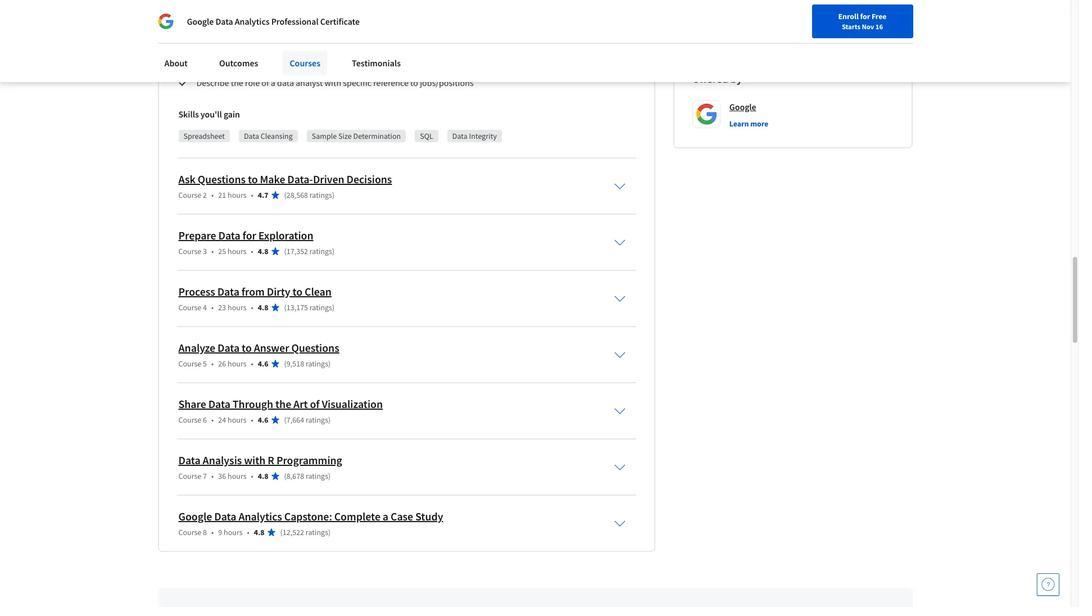 Task type: vqa. For each thing, say whether or not it's contained in the screenshot.
rightmost for
yes



Task type: describe. For each thing, give the bounding box(es) containing it.
3
[[203, 246, 207, 256]]

find
[[759, 13, 774, 23]]

data for process data from dirty to clean
[[217, 284, 240, 299]]

2 thinking from the left
[[581, 41, 613, 52]]

• left 4.7 at left top
[[251, 190, 253, 200]]

google for google career certificates
[[727, 6, 754, 17]]

ask
[[179, 172, 196, 186]]

1 horizontal spatial a
[[383, 509, 389, 523]]

exploration
[[259, 228, 314, 242]]

data for google data analytics professional certificate
[[216, 16, 233, 27]]

hours for ask
[[228, 190, 247, 200]]

• right 5
[[211, 359, 214, 369]]

learn more button
[[730, 118, 769, 129]]

from
[[242, 284, 265, 299]]

• right 3
[[211, 246, 214, 256]]

data left ecosystem
[[542, 23, 559, 34]]

0 horizontal spatial with
[[244, 453, 266, 467]]

( 13,175 ratings )
[[284, 302, 335, 313]]

data-
[[287, 172, 313, 186]]

courses link
[[283, 51, 327, 75]]

english
[[855, 13, 883, 24]]

• down the prepare data for exploration 'link'
[[251, 246, 253, 256]]

( for capstone:
[[280, 527, 283, 537]]

) for to
[[332, 302, 335, 313]]

• right 7
[[211, 471, 214, 481]]

examples
[[428, 41, 464, 52]]

outcomes
[[219, 57, 258, 69]]

conduct an analytical thinking self assessment giving specific examples of the application of analytical thinking
[[197, 41, 613, 52]]

google career certificates link
[[727, 6, 826, 17]]

hours for prepare
[[228, 246, 247, 256]]

hours for process
[[228, 302, 247, 313]]

7,664
[[287, 415, 304, 425]]

complete
[[334, 509, 381, 523]]

capstone:
[[284, 509, 332, 523]]

driven
[[313, 172, 344, 186]]

to left the make
[[248, 172, 258, 186]]

0 horizontal spatial analytics
[[380, 23, 413, 34]]

of down the "data,"
[[466, 41, 473, 52]]

course for data
[[179, 471, 201, 481]]

google for google
[[730, 101, 757, 112]]

( for answer
[[284, 359, 287, 369]]

define and explain key concepts involved in data analytics including data, data analysis, and data ecosystem
[[197, 23, 600, 34]]

integrity
[[469, 131, 497, 141]]

of down spreadsheets,
[[262, 77, 269, 88]]

sample size determination
[[312, 131, 401, 141]]

8,035,062
[[779, 31, 811, 41]]

learn more
[[730, 119, 769, 129]]

course for share
[[179, 415, 201, 425]]

data down application
[[500, 59, 516, 70]]

data for google data analytics capstone: complete a case study
[[214, 509, 236, 523]]

new
[[792, 13, 806, 23]]

explain
[[239, 23, 266, 34]]

google image
[[158, 13, 173, 29]]

assessment
[[328, 41, 372, 52]]

concepts
[[283, 23, 316, 34]]

analyze
[[179, 341, 215, 355]]

2
[[203, 190, 207, 200]]

• down analyze data to answer questions
[[251, 359, 253, 369]]

data right the "data,"
[[473, 23, 490, 34]]

0 horizontal spatial career
[[756, 6, 781, 17]]

self
[[313, 41, 326, 52]]

enroll for free starts nov 16
[[839, 11, 887, 31]]

data for share data through the art of visualization
[[208, 397, 230, 411]]

• down the through
[[251, 415, 253, 425]]

4.6 for to
[[258, 359, 268, 369]]

26
[[218, 359, 226, 369]]

( 28,568 ratings )
[[284, 190, 335, 200]]

course 2 • 21 hours •
[[179, 190, 253, 200]]

16
[[876, 22, 883, 31]]

hours for analyze
[[228, 359, 247, 369]]

course for prepare
[[179, 246, 201, 256]]

process data from dirty to clean
[[179, 284, 332, 299]]

prepare data for exploration link
[[179, 228, 314, 242]]

to right the reference
[[411, 77, 418, 88]]

google for google data analytics professional certificate
[[187, 16, 214, 27]]

ask questions to make data-driven decisions
[[179, 172, 392, 186]]

of right the art
[[310, 397, 320, 411]]

testimonials link
[[345, 51, 408, 75]]

course 4 • 23 hours •
[[179, 302, 253, 313]]

course 7 • 36 hours •
[[179, 471, 253, 481]]

• down data analysis with r programming
[[251, 471, 253, 481]]

data analysis with r programming
[[179, 453, 342, 467]]

offered by
[[693, 71, 743, 85]]

make
[[260, 172, 285, 186]]

( 17,352 ratings )
[[284, 246, 335, 256]]

to left the answer
[[242, 341, 252, 355]]

4.8 for for
[[258, 246, 268, 256]]

google data analytics capstone: complete a case study
[[179, 509, 443, 523]]

your
[[775, 13, 790, 23]]

analytics for capstone:
[[239, 509, 282, 523]]

course 6 • 24 hours •
[[179, 415, 253, 425]]

0 horizontal spatial for
[[243, 228, 256, 242]]

skills
[[179, 108, 199, 120]]

1 horizontal spatial career
[[808, 13, 830, 23]]

6
[[203, 415, 207, 425]]

data for prepare data for exploration
[[218, 228, 241, 242]]

course for process
[[179, 302, 201, 313]]

prepare
[[179, 228, 216, 242]]

about
[[164, 57, 188, 69]]

28,568
[[287, 190, 308, 200]]

conduct
[[197, 41, 228, 52]]

17,352
[[287, 246, 308, 256]]

ratings for make
[[310, 190, 332, 200]]

reference
[[373, 77, 409, 88]]

course 5 • 26 hours •
[[179, 359, 253, 369]]

through
[[233, 397, 273, 411]]

4.7
[[258, 190, 268, 200]]

share data through the art of visualization link
[[179, 397, 383, 411]]

determination
[[353, 131, 401, 141]]

testimonials
[[352, 57, 401, 69]]

role for a
[[245, 77, 260, 88]]

• right 8 at bottom
[[211, 527, 214, 537]]

offered
[[693, 71, 729, 85]]

course for google
[[179, 527, 201, 537]]

4.8 for from
[[258, 302, 268, 313]]

2 horizontal spatial and
[[526, 23, 540, 34]]

9,518
[[287, 359, 304, 369]]

the down an
[[226, 59, 239, 70]]

google for google data analytics capstone: complete a case study
[[179, 509, 212, 523]]

) for art
[[328, 415, 331, 425]]

find your new career
[[759, 13, 830, 23]]

to up 13,175
[[293, 284, 303, 299]]

• down from
[[251, 302, 253, 313]]

learners
[[812, 31, 839, 41]]

0 horizontal spatial a
[[271, 77, 275, 88]]

google data analytics professional certificate
[[187, 16, 360, 27]]

dirty
[[267, 284, 290, 299]]

( for exploration
[[284, 246, 287, 256]]

discuss
[[197, 59, 225, 70]]

analyze data to answer questions
[[179, 341, 339, 355]]

programming
[[277, 453, 342, 467]]



Task type: locate. For each thing, give the bounding box(es) containing it.
enroll
[[839, 11, 859, 21]]

0 vertical spatial analytics
[[235, 16, 270, 27]]

of left spreadsheets,
[[257, 59, 265, 70]]

for inside the enroll for free starts nov 16
[[861, 11, 870, 21]]

help center image
[[1042, 578, 1055, 592]]

0 horizontal spatial analytical
[[241, 41, 278, 52]]

analytics for professional
[[235, 16, 270, 27]]

) for programming
[[328, 471, 331, 481]]

ratings for exploration
[[310, 246, 332, 256]]

4.8 down the process data from dirty to clean link
[[258, 302, 268, 313]]

data left integrity
[[453, 131, 468, 141]]

ratings right the "7,664"
[[306, 415, 328, 425]]

1 vertical spatial specific
[[343, 77, 372, 88]]

1 vertical spatial questions
[[291, 341, 339, 355]]

involved
[[318, 23, 350, 34]]

( down share data through the art of visualization
[[284, 415, 287, 425]]

share data through the art of visualization
[[179, 397, 383, 411]]

data up '23'
[[217, 284, 240, 299]]

hours right 9
[[224, 527, 243, 537]]

0 vertical spatial specific
[[398, 41, 426, 52]]

0 vertical spatial role
[[241, 59, 255, 70]]

ratings for r
[[306, 471, 328, 481]]

analytical
[[241, 41, 278, 52], [543, 41, 580, 52]]

4.8 for analytics
[[254, 527, 265, 537]]

skills you'll gain
[[179, 108, 240, 120]]

7
[[203, 471, 207, 481]]

13,175
[[287, 302, 308, 313]]

data left cleansing
[[244, 131, 259, 141]]

0 vertical spatial 4.6
[[258, 359, 268, 369]]

hours right 26
[[228, 359, 247, 369]]

ratings for dirty
[[310, 302, 332, 313]]

1 horizontal spatial and
[[386, 59, 401, 70]]

course left the 2
[[179, 190, 201, 200]]

google up conduct in the top of the page
[[187, 16, 214, 27]]

7 course from the top
[[179, 527, 201, 537]]

of
[[466, 41, 473, 52], [534, 41, 541, 52], [257, 59, 265, 70], [262, 77, 269, 88], [310, 397, 320, 411]]

6 course from the top
[[179, 471, 201, 481]]

of right application
[[534, 41, 541, 52]]

) down visualization
[[328, 415, 331, 425]]

data integrity
[[453, 131, 497, 141]]

data analysis with r programming link
[[179, 453, 342, 467]]

the up tools
[[475, 41, 488, 52]]

1 thinking from the left
[[280, 41, 311, 52]]

hours right the 25
[[228, 246, 247, 256]]

( 8,678 ratings )
[[284, 471, 331, 481]]

course left 8 at bottom
[[179, 527, 201, 537]]

1 horizontal spatial analytics
[[518, 59, 552, 70]]

hours right 24
[[228, 415, 247, 425]]

) for complete
[[328, 527, 331, 537]]

data down spreadsheets,
[[277, 77, 294, 88]]

query
[[320, 59, 342, 70]]

show notifications image
[[919, 14, 933, 28]]

( for dirty
[[284, 302, 287, 313]]

data up course 7 • 36 hours •
[[179, 453, 201, 467]]

prepare data for exploration
[[179, 228, 314, 242]]

1 vertical spatial for
[[243, 228, 256, 242]]

analytical down ecosystem
[[543, 41, 580, 52]]

24
[[218, 415, 226, 425]]

4.8 for with
[[258, 471, 268, 481]]

a down spreadsheets,
[[271, 77, 275, 88]]

an
[[230, 41, 240, 52]]

1 horizontal spatial with
[[325, 77, 341, 88]]

0 horizontal spatial in
[[352, 23, 359, 34]]

hours for share
[[228, 415, 247, 425]]

outcomes link
[[212, 51, 265, 75]]

1 horizontal spatial specific
[[398, 41, 426, 52]]

1 vertical spatial a
[[383, 509, 389, 523]]

analytical down explain
[[241, 41, 278, 52]]

4.6
[[258, 359, 268, 369], [258, 415, 268, 425]]

data,
[[452, 23, 471, 34]]

1 analytical from the left
[[241, 41, 278, 52]]

1 horizontal spatial analytical
[[543, 41, 580, 52]]

key
[[268, 23, 281, 34]]

a left case
[[383, 509, 389, 523]]

google link
[[730, 100, 757, 114]]

8,035,062 learners
[[779, 31, 839, 41]]

(
[[284, 190, 287, 200], [284, 246, 287, 256], [284, 302, 287, 313], [284, 359, 287, 369], [284, 415, 287, 425], [284, 471, 287, 481], [280, 527, 283, 537]]

1 horizontal spatial in
[[491, 59, 498, 70]]

share
[[179, 397, 206, 411]]

( for the
[[284, 415, 287, 425]]

• right 9
[[247, 527, 250, 537]]

) for data-
[[332, 190, 335, 200]]

) down programming
[[328, 471, 331, 481]]

ratings for capstone:
[[306, 527, 328, 537]]

( down 'google data analytics capstone: complete a case study'
[[280, 527, 283, 537]]

( for make
[[284, 190, 287, 200]]

google up 8 at bottom
[[179, 509, 212, 523]]

data cleansing
[[244, 131, 293, 141]]

sample
[[312, 131, 337, 141]]

google career certificates
[[727, 6, 826, 17]]

describe the role of a data analyst with specific reference to jobs/positions
[[197, 77, 474, 88]]

23
[[218, 302, 226, 313]]

) right 13,175
[[332, 302, 335, 313]]

google up the learn
[[730, 101, 757, 112]]

0 vertical spatial questions
[[198, 172, 246, 186]]

( down dirty at the left of page
[[284, 302, 287, 313]]

3 course from the top
[[179, 302, 201, 313]]

analytics left capstone:
[[239, 509, 282, 523]]

1 vertical spatial analytics
[[518, 59, 552, 70]]

analysis
[[203, 453, 242, 467]]

data up an
[[216, 16, 233, 27]]

data up giving
[[361, 23, 378, 34]]

questions up 21 at the left top
[[198, 172, 246, 186]]

5 course from the top
[[179, 415, 201, 425]]

data up 26
[[218, 341, 240, 355]]

the left the art
[[276, 397, 291, 411]]

course left 4
[[179, 302, 201, 313]]

about link
[[158, 51, 194, 75]]

art
[[294, 397, 308, 411]]

case
[[391, 509, 413, 523]]

hours right '23'
[[228, 302, 247, 313]]

and
[[223, 23, 237, 34], [526, 23, 540, 34], [386, 59, 401, 70]]

( 12,522 ratings )
[[280, 527, 331, 537]]

1 vertical spatial 4.6
[[258, 415, 268, 425]]

4.6 for through
[[258, 415, 268, 425]]

1 4.6 from the top
[[258, 359, 268, 369]]

0 vertical spatial a
[[271, 77, 275, 88]]

process data from dirty to clean link
[[179, 284, 332, 299]]

4.6 down analyze data to answer questions
[[258, 359, 268, 369]]

for left "exploration"
[[243, 228, 256, 242]]

( down the answer
[[284, 359, 287, 369]]

2 course from the top
[[179, 246, 201, 256]]

1 vertical spatial with
[[244, 453, 266, 467]]

• right the 2
[[211, 190, 214, 200]]

with
[[325, 77, 341, 88], [244, 453, 266, 467]]

answer
[[254, 341, 289, 355]]

english button
[[835, 0, 903, 37]]

course left 5
[[179, 359, 201, 369]]

1 course from the top
[[179, 190, 201, 200]]

analyze data to answer questions link
[[179, 341, 339, 355]]

clean
[[305, 284, 332, 299]]

size
[[339, 131, 352, 141]]

4.6 down the through
[[258, 415, 268, 425]]

5
[[203, 359, 207, 369]]

course 8 • 9 hours •
[[179, 527, 250, 537]]

1 horizontal spatial thinking
[[581, 41, 613, 52]]

r
[[268, 453, 274, 467]]

data up 24
[[208, 397, 230, 411]]

) down google data analytics capstone: complete a case study link
[[328, 527, 331, 537]]

4.8 down data analysis with r programming link
[[258, 471, 268, 481]]

course for ask
[[179, 190, 201, 200]]

find your new career link
[[753, 11, 835, 25]]

2 analytical from the left
[[543, 41, 580, 52]]

specific down define and explain key concepts involved in data analytics including data, data analysis, and data ecosystem
[[398, 41, 426, 52]]

0 horizontal spatial thinking
[[280, 41, 311, 52]]

starts
[[842, 22, 861, 31]]

9
[[218, 527, 222, 537]]

course left 3
[[179, 246, 201, 256]]

2 4.6 from the top
[[258, 415, 268, 425]]

0 vertical spatial with
[[325, 77, 341, 88]]

ratings down programming
[[306, 471, 328, 481]]

) right "9,518"
[[328, 359, 331, 369]]

nov
[[862, 22, 875, 31]]

application
[[489, 41, 532, 52]]

spreadsheets,
[[266, 59, 318, 70]]

including
[[415, 23, 450, 34]]

21
[[218, 190, 226, 200]]

1 horizontal spatial questions
[[291, 341, 339, 355]]

ratings down clean
[[310, 302, 332, 313]]

describe
[[197, 77, 229, 88]]

1 vertical spatial role
[[245, 77, 260, 88]]

role down 'outcomes'
[[245, 77, 260, 88]]

analyst
[[296, 77, 323, 88]]

by
[[731, 71, 743, 85]]

1 horizontal spatial for
[[861, 11, 870, 21]]

in right tools
[[491, 59, 498, 70]]

) down driven
[[332, 190, 335, 200]]

course left 7
[[179, 471, 201, 481]]

google left find
[[727, 6, 754, 17]]

4.8 down the prepare data for exploration
[[258, 246, 268, 256]]

4 course from the top
[[179, 359, 201, 369]]

hours for google
[[224, 527, 243, 537]]

hours right 36
[[228, 471, 247, 481]]

( down "exploration"
[[284, 246, 287, 256]]

questions up ( 9,518 ratings )
[[291, 341, 339, 355]]

25
[[218, 246, 226, 256]]

role
[[241, 59, 255, 70], [245, 77, 260, 88]]

0 vertical spatial for
[[861, 11, 870, 21]]

0 horizontal spatial and
[[223, 23, 237, 34]]

discuss the role of spreadsheets, query languages, and data visualization tools in data analytics
[[197, 59, 552, 70]]

for
[[861, 11, 870, 21], [243, 228, 256, 242]]

process
[[179, 284, 215, 299]]

ratings for answer
[[306, 359, 328, 369]]

for up nov
[[861, 11, 870, 21]]

and up an
[[223, 23, 237, 34]]

ratings down google data analytics capstone: complete a case study link
[[306, 527, 328, 537]]

certificate
[[320, 16, 360, 27]]

• right 6
[[211, 415, 214, 425]]

0 horizontal spatial specific
[[343, 77, 372, 88]]

0 vertical spatial analytics
[[380, 23, 413, 34]]

analytics down application
[[518, 59, 552, 70]]

None search field
[[160, 7, 430, 30]]

ratings right "9,518"
[[306, 359, 328, 369]]

course left 6
[[179, 415, 201, 425]]

4
[[203, 302, 207, 313]]

) right '17,352'
[[332, 246, 335, 256]]

•
[[211, 190, 214, 200], [251, 190, 253, 200], [211, 246, 214, 256], [251, 246, 253, 256], [211, 302, 214, 313], [251, 302, 253, 313], [211, 359, 214, 369], [251, 359, 253, 369], [211, 415, 214, 425], [251, 415, 253, 425], [211, 471, 214, 481], [251, 471, 253, 481], [211, 527, 214, 537], [247, 527, 250, 537]]

0 horizontal spatial questions
[[198, 172, 246, 186]]

( for r
[[284, 471, 287, 481]]

thinking up spreadsheets,
[[280, 41, 311, 52]]

course for analyze
[[179, 359, 201, 369]]

4.8 left 12,522
[[254, 527, 265, 537]]

specific
[[398, 41, 426, 52], [343, 77, 372, 88]]

role for spreadsheets,
[[241, 59, 255, 70]]

and right analysis,
[[526, 23, 540, 34]]

1 vertical spatial in
[[491, 59, 498, 70]]

gain
[[224, 108, 240, 120]]

tools
[[470, 59, 489, 70]]

in up assessment
[[352, 23, 359, 34]]

spreadsheet
[[184, 131, 225, 141]]

data for analyze data to answer questions
[[218, 341, 240, 355]]

with down query
[[325, 77, 341, 88]]

) for questions
[[328, 359, 331, 369]]

decisions
[[347, 172, 392, 186]]

and up the reference
[[386, 59, 401, 70]]

)
[[332, 190, 335, 200], [332, 246, 335, 256], [332, 302, 335, 313], [328, 359, 331, 369], [328, 415, 331, 425], [328, 471, 331, 481], [328, 527, 331, 537]]

role down explain
[[241, 59, 255, 70]]

specific down languages,
[[343, 77, 372, 88]]

• right 4
[[211, 302, 214, 313]]

8,678
[[287, 471, 304, 481]]

visualization
[[421, 59, 468, 70]]

data down the conduct an analytical thinking self assessment giving specific examples of the application of analytical thinking
[[403, 59, 419, 70]]

0 vertical spatial in
[[352, 23, 359, 34]]

hours for data
[[228, 471, 247, 481]]

( down ask questions to make data-driven decisions link on the left top of page
[[284, 190, 287, 200]]

analytics up the conduct an analytical thinking self assessment giving specific examples of the application of analytical thinking
[[380, 23, 413, 34]]

ratings for the
[[306, 415, 328, 425]]

ratings right '17,352'
[[310, 246, 332, 256]]

1 vertical spatial analytics
[[239, 509, 282, 523]]

in
[[352, 23, 359, 34], [491, 59, 498, 70]]

giving
[[374, 41, 396, 52]]

cleansing
[[261, 131, 293, 141]]

the down 'outcomes'
[[231, 77, 243, 88]]

analytics up an
[[235, 16, 270, 27]]

analysis,
[[491, 23, 524, 34]]



